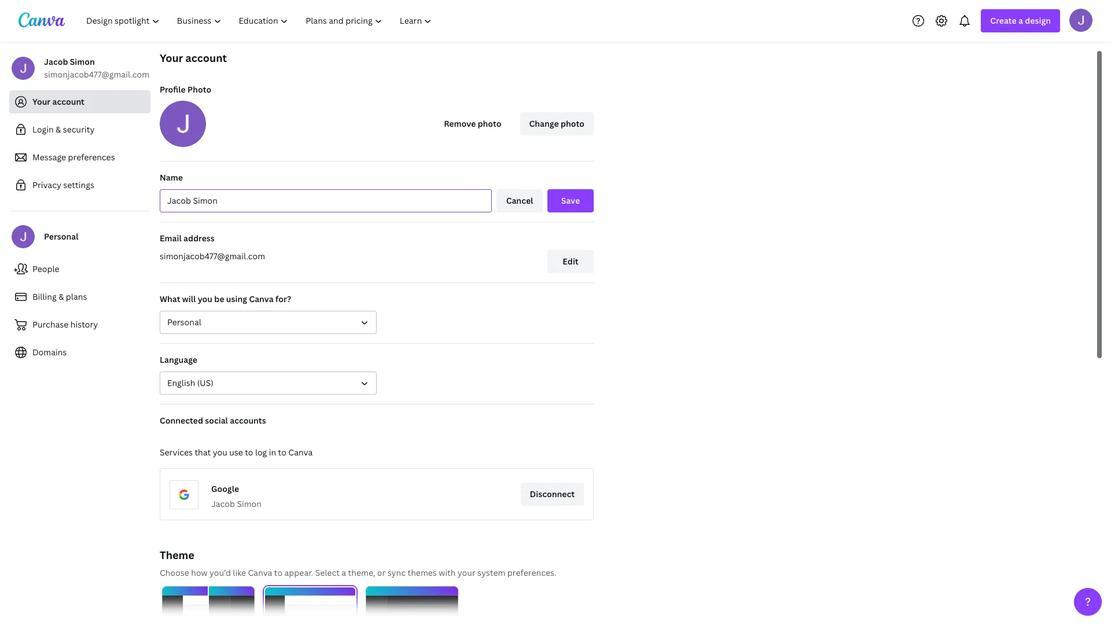 Task type: locate. For each thing, give the bounding box(es) containing it.
personal
[[44, 231, 78, 242], [167, 317, 201, 328]]

0 horizontal spatial photo
[[478, 118, 502, 129]]

1 vertical spatial simon
[[237, 498, 262, 509]]

1 vertical spatial personal
[[167, 317, 201, 328]]

save
[[561, 195, 580, 206]]

be
[[214, 293, 224, 304]]

a
[[1019, 15, 1023, 26], [342, 567, 346, 578]]

simon inside google jacob simon
[[237, 498, 262, 509]]

photo
[[478, 118, 502, 129], [561, 118, 585, 129]]

Name text field
[[167, 190, 485, 212]]

0 vertical spatial jacob
[[44, 56, 68, 67]]

canva inside the 'theme choose how you'd like canva to appear. select a theme, or sync themes with your system preferences.'
[[248, 567, 272, 578]]

billing & plans link
[[9, 285, 151, 309]]

0 vertical spatial your account
[[160, 51, 227, 65]]

jacob simon image
[[1070, 8, 1093, 32]]

change photo
[[529, 118, 585, 129]]

social
[[205, 415, 228, 426]]

1 horizontal spatial jacob
[[211, 498, 235, 509]]

0 horizontal spatial a
[[342, 567, 346, 578]]

0 vertical spatial personal
[[44, 231, 78, 242]]

1 horizontal spatial simon
[[237, 498, 262, 509]]

0 vertical spatial simonjacob477@gmail.com
[[44, 69, 149, 80]]

purchase
[[32, 319, 69, 330]]

that
[[195, 447, 211, 458]]

your account up login & security
[[32, 96, 84, 107]]

canva left the for?
[[249, 293, 274, 304]]

1 vertical spatial canva
[[288, 447, 313, 458]]

0 vertical spatial canva
[[249, 293, 274, 304]]

0 vertical spatial you
[[198, 293, 212, 304]]

account up login & security
[[52, 96, 84, 107]]

0 horizontal spatial personal
[[44, 231, 78, 242]]

jacob
[[44, 56, 68, 67], [211, 498, 235, 509]]

you left use
[[213, 447, 227, 458]]

in
[[269, 447, 276, 458]]

what will you be using canva for?
[[160, 293, 291, 304]]

1 horizontal spatial photo
[[561, 118, 585, 129]]

1 horizontal spatial your account
[[160, 51, 227, 65]]

1 vertical spatial you
[[213, 447, 227, 458]]

simon up "your account" link
[[70, 56, 95, 67]]

google jacob simon
[[211, 483, 262, 509]]

0 horizontal spatial your
[[32, 96, 50, 107]]

theme
[[160, 548, 194, 562]]

you left be
[[198, 293, 212, 304]]

simonjacob477@gmail.com
[[44, 69, 149, 80], [160, 251, 265, 262]]

1 photo from the left
[[478, 118, 502, 129]]

you'd
[[210, 567, 231, 578]]

jacob down google
[[211, 498, 235, 509]]

photo for change photo
[[561, 118, 585, 129]]

your account
[[160, 51, 227, 65], [32, 96, 84, 107]]

1 vertical spatial a
[[342, 567, 346, 578]]

&
[[56, 124, 61, 135], [59, 291, 64, 302]]

a inside the 'theme choose how you'd like canva to appear. select a theme, or sync themes with your system preferences.'
[[342, 567, 346, 578]]

a right select
[[342, 567, 346, 578]]

profile photo
[[160, 84, 211, 95]]

1 horizontal spatial account
[[186, 51, 227, 65]]

canva right in
[[288, 447, 313, 458]]

photo right remove
[[478, 118, 502, 129]]

& left plans
[[59, 291, 64, 302]]

0 horizontal spatial account
[[52, 96, 84, 107]]

your up 'login'
[[32, 96, 50, 107]]

edit
[[563, 256, 579, 267]]

you
[[198, 293, 212, 304], [213, 447, 227, 458]]

billing
[[32, 291, 57, 302]]

log
[[255, 447, 267, 458]]

1 vertical spatial your
[[32, 96, 50, 107]]

your account link
[[9, 90, 151, 113]]

for?
[[276, 293, 291, 304]]

2 photo from the left
[[561, 118, 585, 129]]

a left design
[[1019, 15, 1023, 26]]

like
[[233, 567, 246, 578]]

english (us)
[[167, 377, 213, 388]]

1 horizontal spatial a
[[1019, 15, 1023, 26]]

simonjacob477@gmail.com down address
[[160, 251, 265, 262]]

1 vertical spatial account
[[52, 96, 84, 107]]

1 horizontal spatial personal
[[167, 317, 201, 328]]

canva right like
[[248, 567, 272, 578]]

connected social accounts
[[160, 415, 266, 426]]

account
[[186, 51, 227, 65], [52, 96, 84, 107]]

to left appear.
[[274, 567, 283, 578]]

Language: English (US) button
[[160, 372, 377, 395]]

your account up photo
[[160, 51, 227, 65]]

0 horizontal spatial jacob
[[44, 56, 68, 67]]

address
[[184, 233, 215, 244]]

services that you use to log in to canva
[[160, 447, 313, 458]]

login & security link
[[9, 118, 151, 141]]

privacy settings
[[32, 179, 94, 190]]

jacob inside google jacob simon
[[211, 498, 235, 509]]

jacob up "your account" link
[[44, 56, 68, 67]]

account up photo
[[186, 51, 227, 65]]

people
[[32, 263, 59, 274]]

0 vertical spatial account
[[186, 51, 227, 65]]

settings
[[63, 179, 94, 190]]

personal down will
[[167, 317, 201, 328]]

0 horizontal spatial your account
[[32, 96, 84, 107]]

sync
[[388, 567, 406, 578]]

1 vertical spatial simonjacob477@gmail.com
[[160, 251, 265, 262]]

simon
[[70, 56, 95, 67], [237, 498, 262, 509]]

theme choose how you'd like canva to appear. select a theme, or sync themes with your system preferences.
[[160, 548, 557, 578]]

& right 'login'
[[56, 124, 61, 135]]

preferences
[[68, 152, 115, 163]]

your up profile
[[160, 51, 183, 65]]

accounts
[[230, 415, 266, 426]]

photo
[[188, 84, 211, 95]]

canva
[[249, 293, 274, 304], [288, 447, 313, 458], [248, 567, 272, 578]]

to
[[245, 447, 253, 458], [278, 447, 286, 458], [274, 567, 283, 578]]

0 vertical spatial simon
[[70, 56, 95, 67]]

0 horizontal spatial simon
[[70, 56, 95, 67]]

2 vertical spatial canva
[[248, 567, 272, 578]]

0 vertical spatial a
[[1019, 15, 1023, 26]]

(us)
[[197, 377, 213, 388]]

simon down google
[[237, 498, 262, 509]]

1 vertical spatial &
[[59, 291, 64, 302]]

simonjacob477@gmail.com up "your account" link
[[44, 69, 149, 80]]

themes
[[408, 567, 437, 578]]

& for billing
[[59, 291, 64, 302]]

personal inside "button"
[[167, 317, 201, 328]]

people link
[[9, 258, 151, 281]]

will
[[182, 293, 196, 304]]

personal up the people on the top of page
[[44, 231, 78, 242]]

appear.
[[285, 567, 313, 578]]

photo right change
[[561, 118, 585, 129]]

1 vertical spatial your account
[[32, 96, 84, 107]]

0 vertical spatial &
[[56, 124, 61, 135]]

plans
[[66, 291, 87, 302]]

you for will
[[198, 293, 212, 304]]

login
[[32, 124, 54, 135]]

purchase history link
[[9, 313, 151, 336]]

with
[[439, 567, 456, 578]]

purchase history
[[32, 319, 98, 330]]

1 vertical spatial jacob
[[211, 498, 235, 509]]

None button
[[162, 586, 255, 625], [264, 586, 357, 625], [366, 586, 458, 625], [162, 586, 255, 625], [264, 586, 357, 625], [366, 586, 458, 625]]

0 vertical spatial your
[[160, 51, 183, 65]]

top level navigation element
[[79, 9, 442, 32]]



Task type: describe. For each thing, give the bounding box(es) containing it.
to left log at the bottom
[[245, 447, 253, 458]]

canva for what
[[249, 293, 274, 304]]

theme,
[[348, 567, 375, 578]]

login & security
[[32, 124, 95, 135]]

domains
[[32, 347, 67, 358]]

history
[[71, 319, 98, 330]]

create a design button
[[981, 9, 1060, 32]]

photo for remove photo
[[478, 118, 502, 129]]

email address
[[160, 233, 215, 244]]

email
[[160, 233, 182, 244]]

remove
[[444, 118, 476, 129]]

connected
[[160, 415, 203, 426]]

to right in
[[278, 447, 286, 458]]

you for that
[[213, 447, 227, 458]]

billing & plans
[[32, 291, 87, 302]]

1 horizontal spatial simonjacob477@gmail.com
[[160, 251, 265, 262]]

edit button
[[548, 250, 594, 273]]

change
[[529, 118, 559, 129]]

privacy settings link
[[9, 174, 151, 197]]

change photo button
[[520, 112, 594, 135]]

message preferences
[[32, 152, 115, 163]]

or
[[377, 567, 386, 578]]

to inside the 'theme choose how you'd like canva to appear. select a theme, or sync themes with your system preferences.'
[[274, 567, 283, 578]]

Personal button
[[160, 311, 377, 334]]

select
[[315, 567, 340, 578]]

profile
[[160, 84, 186, 95]]

your inside "your account" link
[[32, 96, 50, 107]]

jacob simon simonjacob477@gmail.com
[[44, 56, 149, 80]]

jacob inside jacob simon simonjacob477@gmail.com
[[44, 56, 68, 67]]

message
[[32, 152, 66, 163]]

domains link
[[9, 341, 151, 364]]

security
[[63, 124, 95, 135]]

system
[[478, 567, 506, 578]]

choose
[[160, 567, 189, 578]]

message preferences link
[[9, 146, 151, 169]]

use
[[229, 447, 243, 458]]

google
[[211, 483, 239, 494]]

remove photo button
[[435, 112, 511, 135]]

remove photo
[[444, 118, 502, 129]]

language
[[160, 354, 197, 365]]

what
[[160, 293, 180, 304]]

& for login
[[56, 124, 61, 135]]

your
[[458, 567, 476, 578]]

using
[[226, 293, 247, 304]]

english
[[167, 377, 195, 388]]

canva for theme
[[248, 567, 272, 578]]

save button
[[548, 189, 594, 212]]

name
[[160, 172, 183, 183]]

create
[[991, 15, 1017, 26]]

disconnect
[[530, 489, 575, 500]]

how
[[191, 567, 208, 578]]

cancel
[[506, 195, 533, 206]]

disconnect button
[[521, 483, 584, 506]]

services
[[160, 447, 193, 458]]

design
[[1025, 15, 1051, 26]]

preferences.
[[508, 567, 557, 578]]

your account inside "your account" link
[[32, 96, 84, 107]]

create a design
[[991, 15, 1051, 26]]

privacy
[[32, 179, 61, 190]]

cancel button
[[497, 189, 543, 212]]

simon inside jacob simon simonjacob477@gmail.com
[[70, 56, 95, 67]]

1 horizontal spatial your
[[160, 51, 183, 65]]

0 horizontal spatial simonjacob477@gmail.com
[[44, 69, 149, 80]]

a inside dropdown button
[[1019, 15, 1023, 26]]



Task type: vqa. For each thing, say whether or not it's contained in the screenshot.
'Whiteboard' image
no



